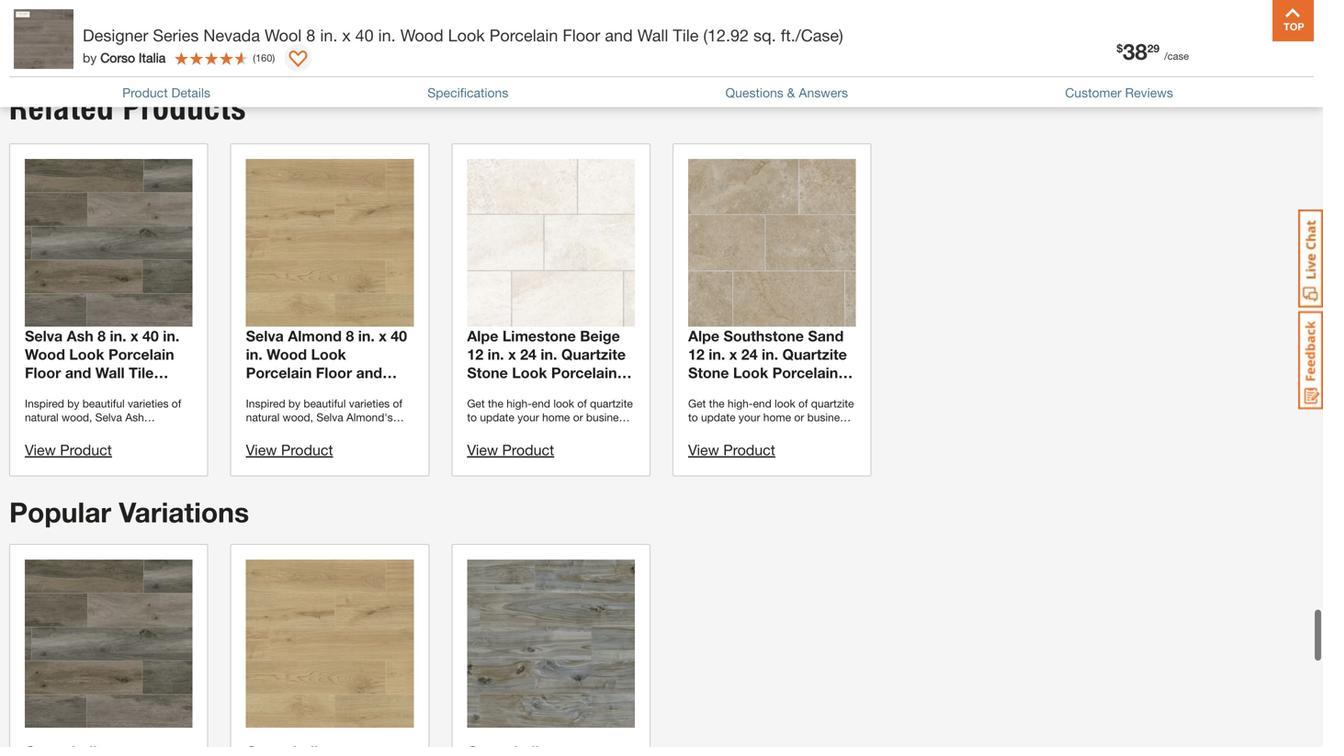 Task type: locate. For each thing, give the bounding box(es) containing it.
porcelain inside the alpe southstone sand 12 in. x 24 in. quartzite stone look porcelain floor and wall tile (15.50 sq. ft./case)
[[772, 364, 838, 382]]

1 selva almond 8 in. x 40 in. wood look porcelain floor and wall tile (15.07 sq. ft./case) image from the top
[[246, 159, 414, 327]]

sand
[[808, 327, 844, 345]]

stone down limestone
[[467, 364, 508, 382]]

look down southstone
[[733, 364, 768, 382]]

porcelain
[[190, 34, 250, 52], [501, 34, 561, 52]]

quartzite down sand at top
[[782, 346, 847, 363]]

porcelain for porcelain wood floor tile
[[501, 34, 561, 52]]

12 inside alpe limestone beige 12 in. x 24 in. quartzite stone look porcelain floor and wall tile (15.50 sq. ft./case)
[[467, 346, 483, 363]]

2 horizontal spatial floor
[[606, 34, 635, 52]]

x down limestone
[[508, 346, 516, 363]]

and inside alpe limestone beige 12 in. x 24 in. quartzite stone look porcelain floor and wall tile (15.50 sq. ft./case)
[[507, 382, 534, 400]]

40 right 'wool'
[[355, 25, 374, 45]]

floor for alpe southstone sand 12 in. x 24 in. quartzite stone look porcelain floor and wall tile (15.50 sq. ft./case)
[[688, 382, 724, 400]]

8 right ash
[[98, 327, 106, 345]]

selva
[[25, 327, 63, 345], [246, 327, 284, 345]]

view product down the alpe southstone sand 12 in. x 24 in. quartzite stone look porcelain floor and wall tile (15.50 sq. ft./case)
[[688, 441, 775, 459]]

look
[[448, 25, 485, 45], [69, 346, 104, 363], [311, 346, 346, 363], [733, 364, 768, 382], [512, 364, 547, 382]]

24 down southstone
[[741, 346, 758, 363]]

tile inside the alpe southstone sand 12 in. x 24 in. quartzite stone look porcelain floor and wall tile (15.50 sq. ft./case)
[[792, 382, 817, 400]]

x down southstone
[[729, 346, 737, 363]]

look inside the alpe southstone sand 12 in. x 24 in. quartzite stone look porcelain floor and wall tile (15.50 sq. ft./case)
[[733, 364, 768, 382]]

floor inside the alpe southstone sand 12 in. x 24 in. quartzite stone look porcelain floor and wall tile (15.50 sq. ft./case)
[[688, 382, 724, 400]]

sq. right florida
[[754, 25, 776, 45]]

quartzite down beige
[[561, 346, 626, 363]]

sq. right (15.07
[[354, 382, 375, 400]]

1 horizontal spatial (15.50
[[688, 401, 729, 418]]

almond
[[288, 327, 342, 345]]

40 inside selva almond 8 in. x 40 in. wood look porcelain floor and wall tile (15.07 sq. ft./case)
[[391, 327, 407, 345]]

display image
[[289, 51, 307, 69]]

questions & answers button
[[725, 83, 848, 102], [725, 83, 848, 102]]

8 inside selva almond 8 in. x 40 in. wood look porcelain floor and wall tile (15.07 sq. ft./case)
[[346, 327, 354, 345]]

porcelain for alpe limestone beige 12 in. x 24 in. quartzite stone look porcelain floor and wall tile (15.50 sq. ft./case)
[[551, 364, 617, 382]]

stone
[[688, 364, 729, 382], [467, 364, 508, 382]]

8
[[306, 25, 315, 45], [98, 327, 106, 345], [346, 327, 354, 345]]

1 horizontal spatial wood
[[565, 34, 602, 52]]

product details
[[122, 85, 210, 100]]

40 inside selva ash 8 in. x 40 in. wood look porcelain floor and wall tile (12.92 sq. ft./case)
[[142, 327, 159, 345]]

8 right the almond
[[346, 327, 354, 345]]

alpe left limestone
[[467, 327, 498, 345]]

0 horizontal spatial 8
[[98, 327, 106, 345]]

in.
[[320, 25, 338, 45], [378, 25, 396, 45], [110, 327, 126, 345], [163, 327, 179, 345], [358, 327, 375, 345], [246, 346, 263, 363], [709, 346, 725, 363], [762, 346, 778, 363], [488, 346, 504, 363], [541, 346, 557, 363]]

1 vertical spatial selva almond 8 in. x 40 in. wood look porcelain floor and wall tile (15.07 sq. ft./case) image
[[246, 560, 414, 728]]

view product link up popular
[[25, 441, 112, 459]]

8 right 'wool'
[[306, 25, 315, 45]]

29
[[1147, 42, 1160, 55]]

1 alpe from the left
[[688, 327, 720, 345]]

sq. for designer series nevada wool 8 in. x 40 in. wood look porcelain floor and wall tile (12.92 sq. ft./case)
[[754, 25, 776, 45]]

1 vertical spatial selva ash 8 in. x 40 in. wood look porcelain floor and wall tile (12.92 sq. ft./case) image
[[25, 560, 193, 728]]

wall for alpe limestone beige 12 in. x 24 in. quartzite stone look porcelain floor and wall tile (15.50 sq. ft./case)
[[538, 382, 567, 400]]

0 horizontal spatial wood
[[25, 346, 65, 363]]

nevada
[[203, 25, 260, 45]]

sq. inside selva ash 8 in. x 40 in. wood look porcelain floor and wall tile (12.92 sq. ft./case)
[[70, 382, 91, 400]]

0 horizontal spatial tile
[[288, 34, 307, 52]]

product
[[122, 85, 168, 100], [60, 441, 112, 459], [281, 441, 333, 459], [723, 441, 775, 459], [502, 441, 554, 459]]

selva inside selva almond 8 in. x 40 in. wood look porcelain floor and wall tile (15.07 sq. ft./case)
[[246, 327, 284, 345]]

2 alpe from the left
[[467, 327, 498, 345]]

quartzite inside alpe limestone beige 12 in. x 24 in. quartzite stone look porcelain floor and wall tile (15.50 sq. ft./case)
[[561, 346, 626, 363]]

look for southstone
[[733, 364, 768, 382]]

0 horizontal spatial (12.92
[[25, 382, 66, 400]]

&
[[787, 85, 795, 100]]

12
[[688, 346, 705, 363], [467, 346, 483, 363]]

specifications button
[[427, 83, 508, 102], [427, 83, 508, 102]]

2 floor from the left
[[402, 34, 432, 52]]

floor for wooden
[[402, 34, 432, 52]]

customer reviews button
[[1065, 83, 1173, 102], [1065, 83, 1173, 102]]

floor inside 'link'
[[402, 34, 432, 52]]

view
[[25, 441, 56, 459], [246, 441, 277, 459], [688, 441, 719, 459], [467, 441, 498, 459]]

2 12 from the left
[[467, 346, 483, 363]]

sq.
[[754, 25, 776, 45], [70, 382, 91, 400], [354, 382, 375, 400], [733, 401, 754, 418], [512, 401, 533, 418]]

popular
[[9, 496, 111, 529]]

designer
[[83, 25, 148, 45]]

8 inside selva ash 8 in. x 40 in. wood look porcelain floor and wall tile (12.92 sq. ft./case)
[[98, 327, 106, 345]]

1 view product from the left
[[25, 441, 112, 459]]

3 view product from the left
[[688, 441, 775, 459]]

ft./case) inside the alpe southstone sand 12 in. x 24 in. quartzite stone look porcelain floor and wall tile (15.50 sq. ft./case)
[[759, 401, 818, 418]]

4 view from the left
[[467, 441, 498, 459]]

look inside selva ash 8 in. x 40 in. wood look porcelain floor and wall tile (12.92 sq. ft./case)
[[69, 346, 104, 363]]

stone down southstone
[[688, 364, 729, 382]]

tile inside selva ash 8 in. x 40 in. wood look porcelain floor and wall tile (12.92 sq. ft./case)
[[129, 364, 154, 382]]

(15.50 down limestone
[[467, 401, 508, 418]]

1 12 from the left
[[688, 346, 705, 363]]

ft./case) inside alpe limestone beige 12 in. x 24 in. quartzite stone look porcelain floor and wall tile (15.50 sq. ft./case)
[[537, 401, 597, 418]]

2 selva ash 8 in. x 40 in. wood look porcelain floor and wall tile (12.92 sq. ft./case) image from the top
[[25, 560, 193, 728]]

1 porcelain from the left
[[190, 34, 250, 52]]

tile
[[673, 25, 699, 45], [129, 364, 154, 382], [279, 382, 304, 400], [792, 382, 817, 400], [571, 382, 596, 400]]

2 stone from the left
[[467, 364, 508, 382]]

porcelain up the specifications
[[501, 34, 561, 52]]

1 horizontal spatial 12
[[688, 346, 705, 363]]

4 view product link from the left
[[467, 441, 554, 459]]

1 horizontal spatial 40
[[355, 25, 374, 45]]

details
[[171, 85, 210, 100]]

2 quartzite from the left
[[561, 346, 626, 363]]

alpe left southstone
[[688, 327, 720, 345]]

ft./case) for designer series nevada wool 8 in. x 40 in. wood look porcelain floor and wall tile (12.92 sq. ft./case)
[[781, 25, 843, 45]]

2 porcelain from the left
[[501, 34, 561, 52]]

porcelain inside porcelain floor tile link
[[190, 34, 250, 52]]

stone inside alpe limestone beige 12 in. x 24 in. quartzite stone look porcelain floor and wall tile (15.50 sq. ft./case)
[[467, 364, 508, 382]]

by corso italia
[[83, 50, 166, 65]]

0 vertical spatial selva almond 8 in. x 40 in. wood look porcelain floor and wall tile (15.07 sq. ft./case) image
[[246, 159, 414, 327]]

0 horizontal spatial wood
[[21, 34, 58, 52]]

floor for designer series nevada wool 8 in. x 40 in. wood look porcelain floor and wall tile (12.92 sq. ft./case)
[[563, 25, 600, 45]]

(15.50 down southstone
[[688, 401, 729, 418]]

0 horizontal spatial 24
[[520, 346, 537, 363]]

(15.50 inside the alpe southstone sand 12 in. x 24 in. quartzite stone look porcelain floor and wall tile (15.50 sq. ft./case)
[[688, 401, 729, 418]]

look down ash
[[69, 346, 104, 363]]

0 horizontal spatial porcelain
[[190, 34, 250, 52]]

alpe
[[688, 327, 720, 345], [467, 327, 498, 345]]

1 24 from the left
[[741, 346, 758, 363]]

2 tile from the left
[[639, 34, 659, 52]]

sq. down limestone
[[512, 401, 533, 418]]

live chat image
[[1298, 210, 1323, 308]]

view product link down alpe limestone beige 12 in. x 24 in. quartzite stone look porcelain floor and wall tile (15.50 sq. ft./case)
[[467, 441, 554, 459]]

1 horizontal spatial 8
[[306, 25, 315, 45]]

0 horizontal spatial alpe
[[467, 327, 498, 345]]

corso
[[100, 50, 135, 65]]

beige
[[580, 327, 620, 345]]

x right ash
[[130, 327, 138, 345]]

view product
[[25, 441, 112, 459], [246, 441, 333, 459], [688, 441, 775, 459], [467, 441, 554, 459]]

1 vertical spatial (12.92
[[25, 382, 66, 400]]

1 (15.50 from the left
[[688, 401, 729, 418]]

view product link for alpe southstone sand 12 in. x 24 in. quartzite stone look porcelain floor and wall tile (15.50 sq. ft./case)
[[688, 441, 775, 459]]

southstone
[[724, 327, 804, 345]]

tile right )
[[288, 34, 307, 52]]

1 horizontal spatial tile
[[639, 34, 659, 52]]

2 (15.50 from the left
[[467, 401, 508, 418]]

view product up popular
[[25, 441, 112, 459]]

40 right the almond
[[391, 327, 407, 345]]

sq. for alpe limestone beige 12 in. x 24 in. quartzite stone look porcelain floor and wall tile (15.50 sq. ft./case)
[[512, 401, 533, 418]]

ft./case)
[[781, 25, 843, 45], [95, 382, 155, 400], [246, 401, 306, 418], [759, 401, 818, 418], [537, 401, 597, 418]]

24
[[741, 346, 758, 363], [520, 346, 537, 363]]

porcelain inside alpe limestone beige 12 in. x 24 in. quartzite stone look porcelain floor and wall tile (15.50 sq. ft./case)
[[551, 364, 617, 382]]

alpe inside alpe limestone beige 12 in. x 24 in. quartzite stone look porcelain floor and wall tile (15.50 sq. ft./case)
[[467, 327, 498, 345]]

0 horizontal spatial 12
[[467, 346, 483, 363]]

product details button
[[122, 83, 210, 102], [122, 83, 210, 102]]

(15.50 inside alpe limestone beige 12 in. x 24 in. quartzite stone look porcelain floor and wall tile (15.50 sq. ft./case)
[[467, 401, 508, 418]]

(12.92
[[703, 25, 749, 45], [25, 382, 66, 400]]

selva inside selva ash 8 in. x 40 in. wood look porcelain floor and wall tile (12.92 sq. ft./case)
[[25, 327, 63, 345]]

variations
[[119, 496, 249, 529]]

porcelain inside porcelain wood floor tile "link"
[[501, 34, 561, 52]]

product for selva almond 8 in. x 40 in. wood look porcelain floor and wall tile (15.07 sq. ft./case)
[[281, 441, 333, 459]]

2 horizontal spatial wood
[[400, 25, 444, 45]]

x right 'wool'
[[342, 25, 351, 45]]

2 24 from the left
[[520, 346, 537, 363]]

24 inside alpe limestone beige 12 in. x 24 in. quartzite stone look porcelain floor and wall tile (15.50 sq. ft./case)
[[520, 346, 537, 363]]

)
[[272, 52, 275, 64]]

1 horizontal spatial porcelain
[[501, 34, 561, 52]]

(15.07
[[309, 382, 350, 400]]

look inside alpe limestone beige 12 in. x 24 in. quartzite stone look porcelain floor and wall tile (15.50 sq. ft./case)
[[512, 364, 547, 382]]

sq. down southstone
[[733, 401, 754, 418]]

tile for alpe limestone beige 12 in. x 24 in. quartzite stone look porcelain floor and wall tile (15.50 sq. ft./case)
[[571, 382, 596, 400]]

wool
[[265, 25, 302, 45]]

3 view product link from the left
[[688, 441, 775, 459]]

product down alpe limestone beige 12 in. x 24 in. quartzite stone look porcelain floor and wall tile (15.50 sq. ft./case)
[[502, 441, 554, 459]]

alpe limestone beige 12 in. x 24 in. quartzite stone look porcelain floor and wall tile (15.50 sq. ft./case)
[[467, 327, 626, 418]]

wall inside the alpe southstone sand 12 in. x 24 in. quartzite stone look porcelain floor and wall tile (15.50 sq. ft./case)
[[759, 382, 788, 400]]

tile left home
[[742, 34, 761, 52]]

floor
[[563, 25, 600, 45], [25, 364, 61, 382], [316, 364, 352, 382], [688, 382, 724, 400], [467, 382, 503, 400]]

look up the specifications
[[448, 25, 485, 45]]

2 horizontal spatial tile
[[742, 34, 761, 52]]

wood for selva almond 8 in. x 40 in. wood look porcelain floor and wall tile (15.07 sq. ft./case)
[[267, 346, 307, 363]]

wood
[[21, 34, 58, 52], [565, 34, 602, 52]]

quartzite
[[782, 346, 847, 363], [561, 346, 626, 363]]

and inside the alpe southstone sand 12 in. x 24 in. quartzite stone look porcelain floor and wall tile (15.50 sq. ft./case)
[[729, 382, 755, 400]]

and for alpe limestone beige 12 in. x 24 in. quartzite stone look porcelain floor and wall tile (15.50 sq. ft./case)
[[507, 382, 534, 400]]

quartzite inside the alpe southstone sand 12 in. x 24 in. quartzite stone look porcelain floor and wall tile (15.50 sq. ft./case)
[[782, 346, 847, 363]]

2 wood from the left
[[565, 34, 602, 52]]

view product link
[[25, 441, 112, 459], [246, 441, 333, 459], [688, 441, 775, 459], [467, 441, 554, 459]]

2 view from the left
[[246, 441, 277, 459]]

x inside selva almond 8 in. x 40 in. wood look porcelain floor and wall tile (15.07 sq. ft./case)
[[379, 327, 387, 345]]

12 inside the alpe southstone sand 12 in. x 24 in. quartzite stone look porcelain floor and wall tile (15.50 sq. ft./case)
[[688, 346, 705, 363]]

view product down alpe limestone beige 12 in. x 24 in. quartzite stone look porcelain floor and wall tile (15.50 sq. ft./case)
[[467, 441, 554, 459]]

0 horizontal spatial (15.50
[[467, 401, 508, 418]]

alpe inside the alpe southstone sand 12 in. x 24 in. quartzite stone look porcelain floor and wall tile (15.50 sq. ft./case)
[[688, 327, 720, 345]]

alpe limestone beige 12 in. x 24 in. quartzite stone look porcelain floor and wall tile (15.50 sq. ft./case) link
[[467, 159, 635, 418]]

0 horizontal spatial 40
[[142, 327, 159, 345]]

selva ash 8 in. x 40 in. wood look porcelain floor and wall tile (12.92 sq. ft./case) image
[[25, 159, 193, 327], [25, 560, 193, 728]]

and inside selva ash 8 in. x 40 in. wood look porcelain floor and wall tile (12.92 sq. ft./case)
[[65, 364, 91, 382]]

1 selva ash 8 in. x 40 in. wood look porcelain floor and wall tile (12.92 sq. ft./case) image from the top
[[25, 159, 193, 327]]

1 horizontal spatial quartzite
[[782, 346, 847, 363]]

by
[[83, 50, 97, 65]]

look down the almond
[[311, 346, 346, 363]]

x right the almond
[[379, 327, 387, 345]]

floor
[[254, 34, 284, 52], [402, 34, 432, 52], [606, 34, 635, 52]]

x
[[342, 25, 351, 45], [130, 327, 138, 345], [379, 327, 387, 345], [729, 346, 737, 363], [508, 346, 516, 363]]

1 horizontal spatial wood
[[267, 346, 307, 363]]

0 horizontal spatial floor
[[254, 34, 284, 52]]

1 horizontal spatial alpe
[[688, 327, 720, 345]]

product up popular
[[60, 441, 112, 459]]

0 horizontal spatial selva
[[25, 327, 63, 345]]

product image image
[[14, 9, 74, 69]]

3 floor from the left
[[606, 34, 635, 52]]

porcelain
[[489, 25, 558, 45], [108, 346, 174, 363], [246, 364, 312, 382], [772, 364, 838, 382], [551, 364, 617, 382]]

look down limestone
[[512, 364, 547, 382]]

1 quartzite from the left
[[782, 346, 847, 363]]

sq. inside the alpe southstone sand 12 in. x 24 in. quartzite stone look porcelain floor and wall tile (15.50 sq. ft./case)
[[733, 401, 754, 418]]

floor inside selva almond 8 in. x 40 in. wood look porcelain floor and wall tile (15.07 sq. ft./case)
[[316, 364, 352, 382]]

1 horizontal spatial stone
[[688, 364, 729, 382]]

collection
[[806, 34, 870, 52]]

porcelain for designer series nevada wool 8 in. x 40 in. wood look porcelain floor and wall tile (12.92 sq. ft./case)
[[489, 25, 558, 45]]

view for alpe southstone sand 12 in. x 24 in. quartzite stone look porcelain floor and wall tile (15.50 sq. ft./case)
[[688, 441, 719, 459]]

and for designer series nevada wool 8 in. x 40 in. wood look porcelain floor and wall tile (12.92 sq. ft./case)
[[605, 25, 633, 45]]

product down (15.07
[[281, 441, 333, 459]]

1 horizontal spatial floor
[[402, 34, 432, 52]]

1 horizontal spatial (12.92
[[703, 25, 749, 45]]

4 view product from the left
[[467, 441, 554, 459]]

tiles
[[436, 34, 462, 52]]

x inside alpe limestone beige 12 in. x 24 in. quartzite stone look porcelain floor and wall tile (15.50 sq. ft./case)
[[508, 346, 516, 363]]

1 stone from the left
[[688, 364, 729, 382]]

view product link down the alpe southstone sand 12 in. x 24 in. quartzite stone look porcelain floor and wall tile (15.50 sq. ft./case)
[[688, 441, 775, 459]]

porcelain left (
[[190, 34, 250, 52]]

designer series nevada wool 8 in. x 40 in. wood look porcelain floor and wall tile (12.92 sq. ft./case)
[[83, 25, 843, 45]]

ft./case) inside selva almond 8 in. x 40 in. wood look porcelain floor and wall tile (15.07 sq. ft./case)
[[246, 401, 306, 418]]

ash
[[67, 327, 93, 345]]

40 right ash
[[142, 327, 159, 345]]

stone inside the alpe southstone sand 12 in. x 24 in. quartzite stone look porcelain floor and wall tile (15.50 sq. ft./case)
[[688, 364, 729, 382]]

and
[[605, 25, 633, 45], [65, 364, 91, 382], [356, 364, 382, 382], [729, 382, 755, 400], [507, 382, 534, 400]]

wood like porceilain
[[21, 34, 152, 52]]

( 160 )
[[253, 52, 275, 64]]

view product link down (15.07
[[246, 441, 333, 459]]

look for limestone
[[512, 364, 547, 382]]

1 horizontal spatial 24
[[741, 346, 758, 363]]

tile
[[288, 34, 307, 52], [639, 34, 659, 52], [742, 34, 761, 52]]

and inside selva almond 8 in. x 40 in. wood look porcelain floor and wall tile (15.07 sq. ft./case)
[[356, 364, 382, 382]]

selva left ash
[[25, 327, 63, 345]]

wood
[[400, 25, 444, 45], [25, 346, 65, 363], [267, 346, 307, 363]]

product down the alpe southstone sand 12 in. x 24 in. quartzite stone look porcelain floor and wall tile (15.50 sq. ft./case)
[[723, 441, 775, 459]]

1 view product link from the left
[[25, 441, 112, 459]]

selva almond 8 in. x 40 in. wood look porcelain floor and wall tile (15.07 sq. ft./case) image
[[246, 159, 414, 327], [246, 560, 414, 728]]

1 floor from the left
[[254, 34, 284, 52]]

tile inside "link"
[[639, 34, 659, 52]]

tile left florida
[[639, 34, 659, 52]]

look inside selva almond 8 in. x 40 in. wood look porcelain floor and wall tile (15.07 sq. ft./case)
[[311, 346, 346, 363]]

2 view product from the left
[[246, 441, 333, 459]]

view for selva ash 8 in. x 40 in. wood look porcelain floor and wall tile (12.92 sq. ft./case)
[[25, 441, 56, 459]]

(15.50
[[688, 401, 729, 418], [467, 401, 508, 418]]

wall inside alpe limestone beige 12 in. x 24 in. quartzite stone look porcelain floor and wall tile (15.50 sq. ft./case)
[[538, 382, 567, 400]]

sq. inside alpe limestone beige 12 in. x 24 in. quartzite stone look porcelain floor and wall tile (15.50 sq. ft./case)
[[512, 401, 533, 418]]

0 vertical spatial selva ash 8 in. x 40 in. wood look porcelain floor and wall tile (12.92 sq. ft./case) image
[[25, 159, 193, 327]]

2 selva from the left
[[246, 327, 284, 345]]

florida
[[697, 34, 738, 52]]

view product down (15.07
[[246, 441, 333, 459]]

2 horizontal spatial 8
[[346, 327, 354, 345]]

24 inside the alpe southstone sand 12 in. x 24 in. quartzite stone look porcelain floor and wall tile (15.50 sq. ft./case)
[[741, 346, 758, 363]]

product for alpe limestone beige 12 in. x 24 in. quartzite stone look porcelain floor and wall tile (15.50 sq. ft./case)
[[502, 441, 554, 459]]

1 selva from the left
[[25, 327, 63, 345]]

2 view product link from the left
[[246, 441, 333, 459]]

wooden
[[346, 34, 398, 52]]

24 for southstone
[[741, 346, 758, 363]]

floor for alpe limestone beige 12 in. x 24 in. quartzite stone look porcelain floor and wall tile (15.50 sq. ft./case)
[[467, 382, 503, 400]]

1 horizontal spatial selva
[[246, 327, 284, 345]]

reviews
[[1125, 85, 1173, 100]]

0 horizontal spatial quartzite
[[561, 346, 626, 363]]

2 horizontal spatial 40
[[391, 327, 407, 345]]

wood inside selva ash 8 in. x 40 in. wood look porcelain floor and wall tile (12.92 sq. ft./case)
[[25, 346, 65, 363]]

24 down limestone
[[520, 346, 537, 363]]

1 view from the left
[[25, 441, 56, 459]]

(
[[253, 52, 256, 64]]

sq. down ash
[[70, 382, 91, 400]]

40
[[355, 25, 374, 45], [142, 327, 159, 345], [391, 327, 407, 345]]

wood inside selva almond 8 in. x 40 in. wood look porcelain floor and wall tile (15.07 sq. ft./case)
[[267, 346, 307, 363]]

top button
[[1273, 0, 1314, 41]]

wall
[[637, 25, 668, 45], [95, 364, 125, 382], [246, 382, 275, 400], [759, 382, 788, 400], [538, 382, 567, 400]]

floor inside alpe limestone beige 12 in. x 24 in. quartzite stone look porcelain floor and wall tile (15.50 sq. ft./case)
[[467, 382, 503, 400]]

tile inside alpe limestone beige 12 in. x 24 in. quartzite stone look porcelain floor and wall tile (15.50 sq. ft./case)
[[571, 382, 596, 400]]

selva left the almond
[[246, 327, 284, 345]]

3 view from the left
[[688, 441, 719, 459]]

0 horizontal spatial stone
[[467, 364, 508, 382]]



Task type: describe. For each thing, give the bounding box(es) containing it.
porcelain inside selva almond 8 in. x 40 in. wood look porcelain floor and wall tile (15.07 sq. ft./case)
[[246, 364, 312, 382]]

product for alpe southstone sand 12 in. x 24 in. quartzite stone look porcelain floor and wall tile (15.50 sq. ft./case)
[[723, 441, 775, 459]]

florida tile home collection
[[697, 34, 870, 52]]

view product link for selva ash 8 in. x 40 in. wood look porcelain floor and wall tile (12.92 sq. ft./case)
[[25, 441, 112, 459]]

40 for selva almond 8 in. x 40 in. wood look porcelain floor and wall tile (15.07 sq. ft./case)
[[391, 327, 407, 345]]

view for selva almond 8 in. x 40 in. wood look porcelain floor and wall tile (15.07 sq. ft./case)
[[246, 441, 277, 459]]

answers
[[799, 85, 848, 100]]

porcelain inside selva ash 8 in. x 40 in. wood look porcelain floor and wall tile (12.92 sq. ft./case)
[[108, 346, 174, 363]]

product for selva ash 8 in. x 40 in. wood look porcelain floor and wall tile (12.92 sq. ft./case)
[[60, 441, 112, 459]]

porcelain floor tile link
[[178, 29, 319, 58]]

wall inside selva almond 8 in. x 40 in. wood look porcelain floor and wall tile (15.07 sq. ft./case)
[[246, 382, 275, 400]]

tile inside selva almond 8 in. x 40 in. wood look porcelain floor and wall tile (15.07 sq. ft./case)
[[279, 382, 304, 400]]

view product for alpe limestone beige 12 in. x 24 in. quartzite stone look porcelain floor and wall tile (15.50 sq. ft./case)
[[467, 441, 554, 459]]

alpe for alpe limestone beige 12 in. x 24 in. quartzite stone look porcelain floor and wall tile (15.50 sq. ft./case)
[[467, 327, 498, 345]]

wooden floor tiles link
[[334, 29, 474, 58]]

alpe southstone sand 12 in. x 24 in. quartzite stone look porcelain floor and wall tile (15.50 sq. ft./case) link
[[688, 159, 856, 418]]

24 for limestone
[[520, 346, 537, 363]]

$ 38 29 /case
[[1117, 38, 1189, 64]]

sq. for alpe southstone sand 12 in. x 24 in. quartzite stone look porcelain floor and wall tile (15.50 sq. ft./case)
[[733, 401, 754, 418]]

view product for selva almond 8 in. x 40 in. wood look porcelain floor and wall tile (15.07 sq. ft./case)
[[246, 441, 333, 459]]

wood inside "link"
[[565, 34, 602, 52]]

1 tile from the left
[[288, 34, 307, 52]]

tile for alpe southstone sand 12 in. x 24 in. quartzite stone look porcelain floor and wall tile (15.50 sq. ft./case)
[[792, 382, 817, 400]]

like
[[62, 34, 84, 52]]

selva for selva ash 8 in. x 40 in. wood look porcelain floor and wall tile (12.92 sq. ft./case)
[[25, 327, 63, 345]]

wooden floor tiles
[[346, 34, 462, 52]]

selva sky 8 in. x 40 in. wood look porcelain floor and wall tile (15.07 sq. ft./case) image
[[467, 560, 635, 728]]

40 for selva ash 8 in. x 40 in. wood look porcelain floor and wall tile (12.92 sq. ft./case)
[[142, 327, 159, 345]]

tile for designer series nevada wool 8 in. x 40 in. wood look porcelain floor and wall tile (12.92 sq. ft./case)
[[673, 25, 699, 45]]

0 vertical spatial (12.92
[[703, 25, 749, 45]]

look for series
[[448, 25, 485, 45]]

ft./case) inside selva ash 8 in. x 40 in. wood look porcelain floor and wall tile (12.92 sq. ft./case)
[[95, 382, 155, 400]]

alpe limestone beige 12 in. x 24 in. quartzite stone look porcelain floor and wall tile (15.50 sq. ft./case) image
[[467, 159, 635, 327]]

floor inside selva ash 8 in. x 40 in. wood look porcelain floor and wall tile (12.92 sq. ft./case)
[[25, 364, 61, 382]]

view product for selva ash 8 in. x 40 in. wood look porcelain floor and wall tile (12.92 sq. ft./case)
[[25, 441, 112, 459]]

12 for alpe southstone sand 12 in. x 24 in. quartzite stone look porcelain floor and wall tile (15.50 sq. ft./case)
[[688, 346, 705, 363]]

wood for selva ash 8 in. x 40 in. wood look porcelain floor and wall tile (12.92 sq. ft./case)
[[25, 346, 65, 363]]

porceilain
[[88, 34, 152, 52]]

view product link for alpe limestone beige 12 in. x 24 in. quartzite stone look porcelain floor and wall tile (15.50 sq. ft./case)
[[467, 441, 554, 459]]

porcelain wood floor tile
[[501, 34, 659, 52]]

wall inside selva ash 8 in. x 40 in. wood look porcelain floor and wall tile (12.92 sq. ft./case)
[[95, 364, 125, 382]]

stone for limestone
[[467, 364, 508, 382]]

selva ash 8 in. x 40 in. wood look porcelain floor and wall tile (12.92 sq. ft./case)
[[25, 327, 179, 400]]

(15.50 for alpe limestone beige 12 in. x 24 in. quartzite stone look porcelain floor and wall tile (15.50 sq. ft./case)
[[467, 401, 508, 418]]

customer
[[1065, 85, 1122, 100]]

3 tile from the left
[[742, 34, 761, 52]]

(12.92 inside selva ash 8 in. x 40 in. wood look porcelain floor and wall tile (12.92 sq. ft./case)
[[25, 382, 66, 400]]

view for alpe limestone beige 12 in. x 24 in. quartzite stone look porcelain floor and wall tile (15.50 sq. ft./case)
[[467, 441, 498, 459]]

customer reviews
[[1065, 85, 1173, 100]]

series
[[153, 25, 199, 45]]

/case
[[1164, 50, 1189, 62]]

ft./case) for alpe southstone sand 12 in. x 24 in. quartzite stone look porcelain floor and wall tile (15.50 sq. ft./case)
[[759, 401, 818, 418]]

12 for alpe limestone beige 12 in. x 24 in. quartzite stone look porcelain floor and wall tile (15.50 sq. ft./case)
[[467, 346, 483, 363]]

limestone
[[502, 327, 576, 345]]

porcelain for porcelain floor tile
[[190, 34, 250, 52]]

questions & answers
[[725, 85, 848, 100]]

florida tile home collection link
[[685, 29, 881, 58]]

x inside selva ash 8 in. x 40 in. wood look porcelain floor and wall tile (12.92 sq. ft./case)
[[130, 327, 138, 345]]

(15.50 for alpe southstone sand 12 in. x 24 in. quartzite stone look porcelain floor and wall tile (15.50 sq. ft./case)
[[688, 401, 729, 418]]

alpe southstone sand 12 in. x 24 in. quartzite stone look porcelain floor and wall tile (15.50 sq. ft./case) image
[[688, 159, 856, 327]]

selva almond 8 in. x 40 in. wood look porcelain floor and wall tile (15.07 sq. ft./case)
[[246, 327, 407, 418]]

floor inside "link"
[[606, 34, 635, 52]]

questions
[[725, 85, 784, 100]]

popular variations
[[9, 496, 249, 529]]

quartzite for sand
[[782, 346, 847, 363]]

selva almond 8 in. x 40 in. wood look porcelain floor and wall tile (15.07 sq. ft./case) link
[[246, 159, 414, 418]]

1 wood from the left
[[21, 34, 58, 52]]

stone for southstone
[[688, 364, 729, 382]]

wall for designer series nevada wool 8 in. x 40 in. wood look porcelain floor and wall tile (12.92 sq. ft./case)
[[637, 25, 668, 45]]

alpe for alpe southstone sand 12 in. x 24 in. quartzite stone look porcelain floor and wall tile (15.50 sq. ft./case)
[[688, 327, 720, 345]]

home
[[765, 34, 802, 52]]

related products
[[9, 88, 247, 128]]

product down italia
[[122, 85, 168, 100]]

2 selva almond 8 in. x 40 in. wood look porcelain floor and wall tile (15.07 sq. ft./case) image from the top
[[246, 560, 414, 728]]

porcelain wood floor tile link
[[489, 29, 670, 58]]

x inside the alpe southstone sand 12 in. x 24 in. quartzite stone look porcelain floor and wall tile (15.50 sq. ft./case)
[[729, 346, 737, 363]]

italia
[[139, 50, 166, 65]]

160
[[256, 52, 272, 64]]

alpe southstone sand 12 in. x 24 in. quartzite stone look porcelain floor and wall tile (15.50 sq. ft./case)
[[688, 327, 847, 418]]

quartzite for beige
[[561, 346, 626, 363]]

specifications
[[427, 85, 508, 100]]

related
[[9, 88, 114, 128]]

sq. inside selva almond 8 in. x 40 in. wood look porcelain floor and wall tile (15.07 sq. ft./case)
[[354, 382, 375, 400]]

floor for porcelain
[[254, 34, 284, 52]]

ft./case) for alpe limestone beige 12 in. x 24 in. quartzite stone look porcelain floor and wall tile (15.50 sq. ft./case)
[[537, 401, 597, 418]]

feedback link image
[[1298, 311, 1323, 410]]

wall for alpe southstone sand 12 in. x 24 in. quartzite stone look porcelain floor and wall tile (15.50 sq. ft./case)
[[759, 382, 788, 400]]

wood like porceilain link
[[9, 29, 163, 58]]

38
[[1123, 38, 1147, 64]]

and for alpe southstone sand 12 in. x 24 in. quartzite stone look porcelain floor and wall tile (15.50 sq. ft./case)
[[729, 382, 755, 400]]

view product for alpe southstone sand 12 in. x 24 in. quartzite stone look porcelain floor and wall tile (15.50 sq. ft./case)
[[688, 441, 775, 459]]

8 for selva ash 8 in. x 40 in. wood look porcelain floor and wall tile (12.92 sq. ft./case)
[[98, 327, 106, 345]]

porcelain floor tile
[[190, 34, 307, 52]]

porcelain for alpe southstone sand 12 in. x 24 in. quartzite stone look porcelain floor and wall tile (15.50 sq. ft./case)
[[772, 364, 838, 382]]

selva for selva almond 8 in. x 40 in. wood look porcelain floor and wall tile (15.07 sq. ft./case)
[[246, 327, 284, 345]]

products
[[123, 88, 247, 128]]

view product link for selva almond 8 in. x 40 in. wood look porcelain floor and wall tile (15.07 sq. ft./case)
[[246, 441, 333, 459]]

8 for selva almond 8 in. x 40 in. wood look porcelain floor and wall tile (15.07 sq. ft./case)
[[346, 327, 354, 345]]

$
[[1117, 42, 1123, 55]]

selva ash 8 in. x 40 in. wood look porcelain floor and wall tile (12.92 sq. ft./case) link
[[25, 159, 193, 400]]



Task type: vqa. For each thing, say whether or not it's contained in the screenshot.
1st View from the left
yes



